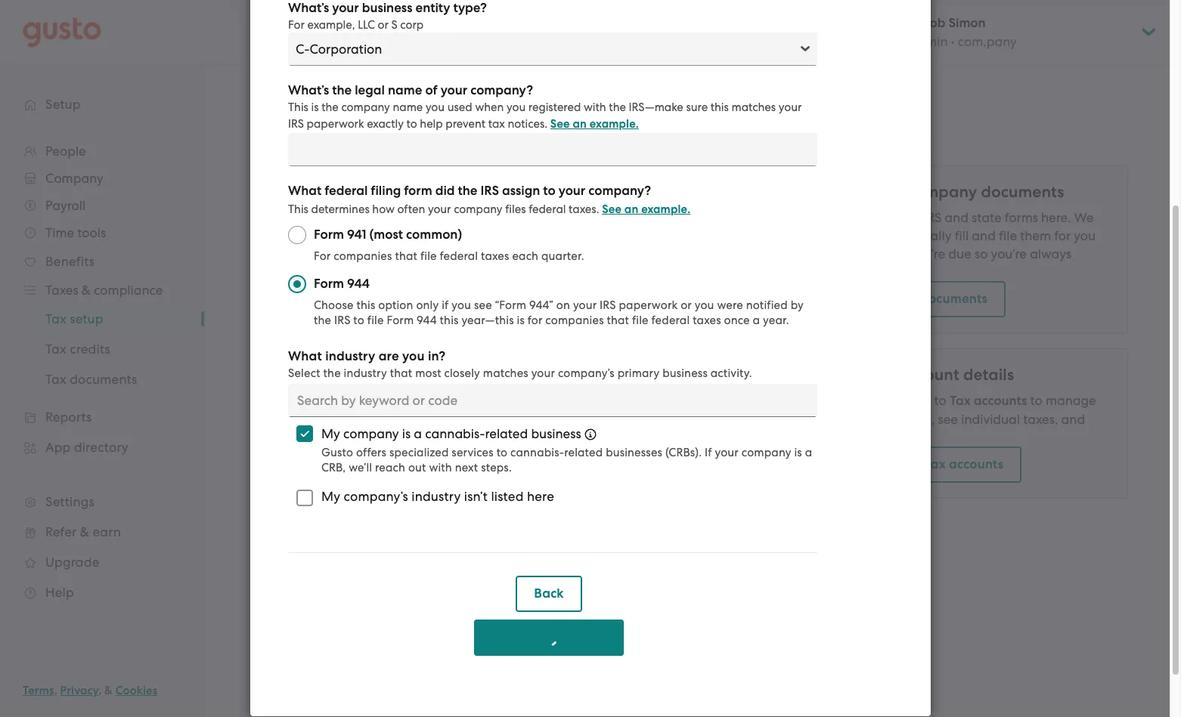 Task type: locate. For each thing, give the bounding box(es) containing it.
2 vertical spatial business
[[531, 427, 581, 442]]

assign
[[502, 183, 540, 199]]

an inside what federal filing form did the irs assign to your company? this determines how often your company files federal taxes. see an example.
[[625, 203, 639, 216]]

company inside this is the company name you used when you registered with the irs—make sure this matches your irs paperwork exactly to help prevent tax notices.
[[341, 101, 390, 114]]

and up so
[[972, 228, 996, 244]]

0 horizontal spatial companies
[[334, 250, 392, 263]]

name
[[388, 82, 422, 98], [393, 101, 423, 114]]

2 horizontal spatial a
[[805, 446, 812, 460]]

to inside button
[[909, 457, 921, 473]]

1 my from the top
[[321, 427, 340, 442]]

this is the company name you used when you registered with the irs—make sure this matches your irs paperwork exactly to help prevent tax notices.
[[288, 101, 802, 131]]

see an example. button right taxes.
[[602, 200, 691, 219]]

1 vertical spatial and
[[972, 228, 996, 244]]

the right did
[[458, 183, 478, 199]]

0 horizontal spatial company?
[[470, 82, 533, 98]]

1 horizontal spatial or
[[681, 299, 692, 312]]

1 vertical spatial when
[[869, 247, 902, 262]]

0 vertical spatial documents
[[981, 182, 1064, 202]]

that down the type on the top left of page
[[395, 250, 417, 263]]

0 vertical spatial company's
[[558, 367, 615, 380]]

0 horizontal spatial or
[[378, 18, 389, 32]]

see up the year—this
[[474, 299, 492, 312]]

business up gusto offers specialized services to cannabis-related businesses (crbs). if your company is a crb, we'll reach out with next steps. at the bottom
[[531, 427, 581, 442]]

my up gusto
[[321, 427, 340, 442]]

1 horizontal spatial company?
[[589, 183, 651, 199]]

federal
[[325, 183, 368, 199], [529, 203, 566, 216], [440, 250, 478, 263], [652, 314, 690, 327]]

0 horizontal spatial for
[[528, 314, 543, 327]]

here
[[527, 489, 554, 505]]

1 horizontal spatial paperwork
[[619, 299, 678, 312]]

1 n/a from the top
[[430, 197, 453, 213]]

companies inside form 944 choose this option only if you see "form 944" on your irs paperwork or you were notified by the irs to file form 944 this year—this is for companies that file federal taxes once a year.
[[546, 314, 604, 327]]

and
[[945, 210, 969, 225], [972, 228, 996, 244], [1061, 412, 1085, 427]]

1 vertical spatial what's
[[288, 82, 329, 98]]

see inside see your irs and state forms here. we automatically fill and file them for you when they're due so you're always covered.
[[869, 210, 891, 225]]

to inside this is the company name you used when you registered with the irs—make sure this matches your irs paperwork exactly to help prevent tax notices.
[[406, 117, 417, 131]]

and up fill
[[945, 210, 969, 225]]

companies
[[334, 250, 392, 263], [546, 314, 604, 327]]

1 what's from the top
[[288, 0, 329, 16]]

for left example,
[[288, 18, 305, 32]]

, left the &
[[98, 684, 102, 698]]

filing
[[371, 183, 401, 199]]

state
[[972, 210, 1002, 225]]

terms
[[23, 684, 54, 698]]

companies down company on the left top of the page
[[334, 250, 392, 263]]

1 vertical spatial that
[[607, 314, 629, 327]]

for down 944"
[[528, 314, 543, 327]]

related left "businesses"
[[564, 446, 603, 460]]

1 this from the top
[[288, 101, 308, 114]]

the
[[332, 82, 352, 98], [322, 101, 339, 114], [609, 101, 626, 114], [458, 183, 478, 199], [314, 314, 331, 327], [323, 367, 341, 380], [869, 412, 889, 427]]

file up "you're"
[[999, 228, 1017, 244]]

1 vertical spatial a
[[414, 427, 422, 442]]

an inside popup button
[[573, 117, 587, 131]]

paperwork down legal
[[307, 117, 364, 131]]

0 horizontal spatial example.
[[590, 117, 639, 131]]

1 horizontal spatial for
[[314, 250, 331, 263]]

form down the option
[[387, 314, 414, 327]]

file down common) at left top
[[420, 250, 437, 263]]

industry down out
[[412, 489, 461, 505]]

we
[[1074, 210, 1094, 225]]

see down registered
[[550, 117, 570, 131]]

1 vertical spatial example.
[[641, 203, 691, 216]]

cannabis-
[[425, 427, 485, 442], [511, 446, 564, 460]]

0 vertical spatial company?
[[470, 82, 533, 98]]

see right taxes.
[[602, 203, 622, 216]]

if
[[705, 446, 712, 460]]

you inside see your irs and state forms here. we automatically fill and file them for you when they're due so you're always covered.
[[1074, 228, 1096, 244]]

documents down due
[[920, 291, 988, 307]]

paperwork up primary
[[619, 299, 678, 312]]

company right if
[[742, 446, 791, 460]]

see
[[550, 117, 570, 131], [602, 203, 622, 216], [869, 210, 891, 225]]

1 horizontal spatial a
[[753, 314, 760, 327]]

2 this from the top
[[288, 203, 308, 216]]

1 vertical spatial company?
[[589, 183, 651, 199]]

2 what from the top
[[288, 349, 322, 365]]

a inside form 944 choose this option only if you see "form 944" on your irs paperwork or you were notified by the irs to file form 944 this year—this is for companies that file federal taxes once a year.
[[753, 314, 760, 327]]

this left the option
[[357, 299, 375, 312]]

did
[[435, 183, 455, 199]]

form down determines
[[314, 227, 344, 243]]

tax setup
[[258, 110, 372, 141]]

1 horizontal spatial matches
[[732, 101, 776, 114]]

irs inside what federal filing form did the irs assign to your company? this determines how often your company files federal taxes. see an example.
[[481, 183, 499, 199]]

federal down tax setup
[[258, 166, 326, 189]]

1 vertical spatial cannabis-
[[511, 446, 564, 460]]

the inside to manage the details, see individual taxes, and more.
[[869, 412, 889, 427]]

taxes
[[481, 250, 509, 263], [693, 314, 721, 327]]

0 horizontal spatial ,
[[54, 684, 57, 698]]

company's up what industry are you in? field at bottom
[[558, 367, 615, 380]]

is
[[311, 101, 319, 114], [517, 314, 525, 327], [402, 427, 411, 442], [794, 446, 802, 460]]

industry left are
[[325, 349, 375, 365]]

federal for tax
[[349, 197, 394, 213]]

this
[[711, 101, 729, 114], [357, 299, 375, 312], [440, 314, 459, 327]]

file inside see your irs and state forms here. we automatically fill and file them for you when they're due so you're always covered.
[[999, 228, 1017, 244]]

company left files in the top left of the page
[[454, 203, 503, 216]]

next
[[455, 461, 478, 475]]

1 vertical spatial for
[[314, 250, 331, 263]]

0 horizontal spatial this
[[357, 299, 375, 312]]

when up covered. in the right of the page
[[869, 247, 902, 262]]

when up "tax"
[[475, 101, 504, 114]]

944 down the only
[[417, 314, 437, 327]]

2 horizontal spatial and
[[1061, 412, 1085, 427]]

form
[[314, 227, 344, 243], [314, 276, 344, 292], [387, 314, 414, 327]]

0 vertical spatial and
[[945, 210, 969, 225]]

1 vertical spatial taxes
[[693, 314, 721, 327]]

1 vertical spatial an
[[625, 203, 639, 216]]

cannabis- up steps.
[[511, 446, 564, 460]]

taxes,
[[1023, 412, 1058, 427]]

company up fill
[[907, 182, 977, 202]]

file up primary
[[632, 314, 649, 327]]

1 vertical spatial matches
[[483, 367, 528, 380]]

terms , privacy , & cookies
[[23, 684, 158, 698]]

see
[[474, 299, 492, 312], [938, 412, 958, 427]]

1 horizontal spatial and
[[972, 228, 996, 244]]

1 horizontal spatial example.
[[641, 203, 691, 216]]

1 horizontal spatial business
[[531, 427, 581, 442]]

name down the what's the legal name of your company?
[[393, 101, 423, 114]]

1 vertical spatial this
[[288, 203, 308, 216]]

option
[[378, 299, 413, 312]]

2 horizontal spatial see
[[869, 210, 891, 225]]

you down we at the right top
[[1074, 228, 1096, 244]]

tax
[[488, 117, 505, 131]]

see an example. button
[[550, 115, 639, 133], [602, 200, 691, 219]]

that up primary
[[607, 314, 629, 327]]

loading… image
[[540, 629, 558, 647]]

you're
[[991, 247, 1027, 262]]

with up see an example.
[[584, 101, 606, 114]]

go to tax accounts button
[[869, 447, 1022, 483]]

1 vertical spatial business
[[663, 367, 708, 380]]

companies down "on"
[[546, 314, 604, 327]]

taxes left each
[[481, 250, 509, 263]]

to up taxes,
[[1030, 393, 1043, 408]]

0 horizontal spatial an
[[573, 117, 587, 131]]

1 what from the top
[[288, 183, 322, 199]]

2 my from the top
[[321, 489, 340, 505]]

your company documents
[[869, 182, 1064, 202]]

federal down common) at left top
[[440, 250, 478, 263]]

example. inside what federal filing form did the irs assign to your company? this determines how often your company files federal taxes. see an example.
[[641, 203, 691, 216]]

2 vertical spatial that
[[390, 367, 412, 380]]

to down choose
[[353, 314, 364, 327]]

what's for what's the legal name of your company?
[[288, 82, 329, 98]]

federal up company type on the top left of the page
[[349, 197, 394, 213]]

see for see an example.
[[550, 117, 570, 131]]

we'll
[[349, 461, 372, 475]]

2 horizontal spatial business
[[663, 367, 708, 380]]

related inside gusto offers specialized services to cannabis-related businesses (crbs). if your company is a crb, we'll reach out with next steps.
[[564, 446, 603, 460]]

what up select
[[288, 349, 322, 365]]

business up s
[[362, 0, 413, 16]]

or inside form 944 choose this option only if you see "form 944" on your irs paperwork or you were notified by the irs to file form 944 this year—this is for companies that file federal taxes once a year.
[[681, 299, 692, 312]]

cannabis- up services
[[425, 427, 485, 442]]

irs left setup
[[288, 117, 304, 131]]

None radio
[[288, 226, 306, 244], [288, 275, 306, 293], [288, 226, 306, 244], [288, 275, 306, 293]]

1 horizontal spatial see
[[602, 203, 622, 216]]

this down if
[[440, 314, 459, 327]]

0 vertical spatial related
[[485, 427, 528, 442]]

what's up tax setup
[[288, 82, 329, 98]]

company? up taxes.
[[589, 183, 651, 199]]

you up help
[[426, 101, 445, 114]]

them
[[1020, 228, 1051, 244]]

1 vertical spatial federal
[[349, 197, 394, 213]]

1 vertical spatial accounts
[[949, 457, 1004, 473]]

s
[[391, 18, 398, 32]]

an right taxes.
[[625, 203, 639, 216]]

0 horizontal spatial for
[[288, 18, 305, 32]]

form for form 944
[[314, 276, 344, 292]]

1 vertical spatial form
[[314, 276, 344, 292]]

company
[[328, 228, 386, 243]]

file
[[999, 228, 1017, 244], [420, 250, 437, 263], [367, 314, 384, 327], [632, 314, 649, 327]]

1 vertical spatial with
[[429, 461, 452, 475]]

0 vertical spatial my
[[321, 427, 340, 442]]

you right if
[[452, 299, 471, 312]]

business inside "what industry are you in? select the industry that most closely matches your company's primary business activity."
[[663, 367, 708, 380]]

2 vertical spatial and
[[1061, 412, 1085, 427]]

name inside this is the company name you used when you registered with the irs—make sure this matches your irs paperwork exactly to help prevent tax notices.
[[393, 101, 423, 114]]

1 vertical spatial my
[[321, 489, 340, 505]]

accounts up individual
[[974, 393, 1027, 409]]

tax
[[258, 110, 300, 141], [330, 166, 362, 189], [869, 365, 895, 385], [950, 393, 971, 409], [925, 457, 946, 473]]

0 vertical spatial companies
[[334, 250, 392, 263]]

matches right closely on the bottom of the page
[[483, 367, 528, 380]]

2 n/a from the top
[[430, 228, 453, 243]]

0 vertical spatial that
[[395, 250, 417, 263]]

0 horizontal spatial see
[[474, 299, 492, 312]]

944 down deposit schedule
[[347, 276, 370, 292]]

paperwork inside this is the company name you used when you registered with the irs—make sure this matches your irs paperwork exactly to help prevent tax notices.
[[307, 117, 364, 131]]

0 vertical spatial cannabis-
[[425, 427, 485, 442]]

2 what's from the top
[[288, 82, 329, 98]]

listed
[[491, 489, 524, 505]]

941
[[347, 227, 366, 243]]

what
[[288, 183, 322, 199], [288, 349, 322, 365]]

1 horizontal spatial company's
[[558, 367, 615, 380]]

0 horizontal spatial business
[[362, 0, 413, 16]]

notices.
[[508, 117, 548, 131]]

industry
[[325, 349, 375, 365], [344, 367, 387, 380], [412, 489, 461, 505]]

details
[[963, 365, 1014, 385]]

documents
[[981, 182, 1064, 202], [920, 291, 988, 307]]

terms link
[[23, 684, 54, 698]]

to up steps.
[[497, 446, 508, 460]]

federal up primary
[[652, 314, 690, 327]]

1 vertical spatial or
[[681, 299, 692, 312]]

your inside "what industry are you in? select the industry that most closely matches your company's primary business activity."
[[531, 367, 555, 380]]

industry down are
[[344, 367, 387, 380]]

0 vertical spatial paperwork
[[307, 117, 364, 131]]

see an example. button down registered
[[550, 115, 639, 133]]

accounts down to manage the details, see individual taxes, and more.
[[949, 457, 1004, 473]]

choose
[[314, 299, 354, 312]]

1 vertical spatial what
[[288, 349, 322, 365]]

that down are
[[390, 367, 412, 380]]

your inside gusto offers specialized services to cannabis-related businesses (crbs). if your company is a crb, we'll reach out with next steps.
[[715, 446, 739, 460]]

0 vertical spatial n/a
[[430, 197, 453, 213]]

0 vertical spatial when
[[475, 101, 504, 114]]

with inside gusto offers specialized services to cannabis-related businesses (crbs). if your company is a crb, we'll reach out with next steps.
[[429, 461, 452, 475]]

0 horizontal spatial paperwork
[[307, 117, 364, 131]]

what industry are you in? select the industry that most closely matches your company's primary business activity.
[[288, 349, 752, 380]]

this right sure
[[711, 101, 729, 114]]

0 horizontal spatial a
[[414, 427, 422, 442]]

2 vertical spatial form
[[387, 314, 414, 327]]

matches inside "what industry are you in? select the industry that most closely matches your company's primary business activity."
[[483, 367, 528, 380]]

my down crb, at the bottom
[[321, 489, 340, 505]]

or left s
[[378, 18, 389, 32]]

documents up forms
[[981, 182, 1064, 202]]

the right select
[[323, 367, 341, 380]]

1 horizontal spatial see
[[938, 412, 958, 427]]

what's up example,
[[288, 0, 329, 16]]

taxes inside the form 941 (most common) for companies that file federal taxes each quarter.
[[481, 250, 509, 263]]

company?
[[470, 82, 533, 98], [589, 183, 651, 199]]

you
[[426, 101, 445, 114], [507, 101, 526, 114], [1074, 228, 1096, 244], [452, 299, 471, 312], [695, 299, 714, 312], [402, 349, 425, 365]]

company's
[[558, 367, 615, 380], [344, 489, 408, 505]]

view documents link
[[869, 281, 1006, 318]]

0 horizontal spatial cannabis-
[[425, 427, 485, 442]]

tax inside button
[[925, 457, 946, 473]]

go
[[887, 457, 905, 473]]

steps.
[[481, 461, 512, 475]]

your inside what's your business entity type? for example, llc or s corp
[[332, 0, 359, 16]]

an down registered
[[573, 117, 587, 131]]

1 vertical spatial related
[[564, 446, 603, 460]]

0 horizontal spatial with
[[429, 461, 452, 475]]

the up more.
[[869, 412, 889, 427]]

1 horizontal spatial companies
[[546, 314, 604, 327]]

accounts
[[974, 393, 1027, 409], [949, 457, 1004, 473]]

when inside this is the company name you used when you registered with the irs—make sure this matches your irs paperwork exactly to help prevent tax notices.
[[475, 101, 504, 114]]

over
[[905, 393, 931, 408]]

, left privacy link
[[54, 684, 57, 698]]

your inside this is the company name you used when you registered with the irs—make sure this matches your irs paperwork exactly to help prevent tax notices.
[[779, 101, 802, 114]]

0 vertical spatial form
[[314, 227, 344, 243]]

federal for setup
[[258, 166, 326, 189]]

name left of
[[388, 82, 422, 98]]

llc
[[358, 18, 375, 32]]

0 vertical spatial matches
[[732, 101, 776, 114]]

2 vertical spatial this
[[440, 314, 459, 327]]

0 vertical spatial with
[[584, 101, 606, 114]]

tax right go on the right of page
[[925, 457, 946, 473]]

the down choose
[[314, 314, 331, 327]]

2 vertical spatial a
[[805, 446, 812, 460]]

what for what federal filing form did the irs assign to your company?
[[288, 183, 322, 199]]

1 horizontal spatial with
[[584, 101, 606, 114]]

0 vertical spatial or
[[378, 18, 389, 32]]

0 vertical spatial for
[[1054, 228, 1071, 244]]

form inside the form 941 (most common) for companies that file federal taxes each quarter.
[[314, 227, 344, 243]]

for inside see your irs and state forms here. we automatically fill and file them for you when they're due so you're always covered.
[[1054, 228, 1071, 244]]

0 vertical spatial see an example. button
[[550, 115, 639, 133]]

my for my company's industry isn't listed here
[[321, 489, 340, 505]]

n/a for federal ein
[[430, 197, 453, 213]]

notified
[[746, 299, 788, 312]]

company's down reach
[[344, 489, 408, 505]]

with inside this is the company name you used when you registered with the irs—make sure this matches your irs paperwork exactly to help prevent tax notices.
[[584, 101, 606, 114]]

0 vertical spatial what's
[[288, 0, 329, 16]]

1 horizontal spatial taxes
[[693, 314, 721, 327]]

see down head over to tax accounts
[[938, 412, 958, 427]]

view documents
[[887, 291, 988, 307]]

this inside this is the company name you used when you registered with the irs—make sure this matches your irs paperwork exactly to help prevent tax notices.
[[288, 101, 308, 114]]

federal up determines
[[325, 183, 368, 199]]

for inside form 944 choose this option only if you see "form 944" on your irs paperwork or you were notified by the irs to file form 944 this year—this is for companies that file federal taxes once a year.
[[528, 314, 543, 327]]

for down the here.
[[1054, 228, 1071, 244]]

type
[[389, 228, 418, 243]]

are
[[379, 349, 399, 365]]

2 horizontal spatial this
[[711, 101, 729, 114]]

0 vertical spatial see
[[474, 299, 492, 312]]

1 horizontal spatial 944
[[417, 314, 437, 327]]

None checkbox
[[288, 417, 321, 451]]

and down manage
[[1061, 412, 1085, 427]]

what's inside what's your business entity type? for example, llc or s corp
[[288, 0, 329, 16]]

n/a right often
[[430, 197, 453, 213]]

accounts inside button
[[949, 457, 1004, 473]]

paperwork
[[307, 117, 364, 131], [619, 299, 678, 312]]

setup
[[306, 110, 372, 141]]

company down legal
[[341, 101, 390, 114]]

is inside this is the company name you used when you registered with the irs—make sure this matches your irs paperwork exactly to help prevent tax notices.
[[311, 101, 319, 114]]

1 horizontal spatial for
[[1054, 228, 1071, 244]]

0 horizontal spatial federal
[[258, 166, 326, 189]]

matches right sure
[[732, 101, 776, 114]]

1 vertical spatial see an example. button
[[602, 200, 691, 219]]

gusto
[[321, 446, 353, 460]]

to right go on the right of page
[[909, 457, 921, 473]]

files
[[505, 203, 526, 216]]

what inside what federal filing form did the irs assign to your company? this determines how often your company files federal taxes. see an example.
[[288, 183, 322, 199]]

What's the legal name of your company? text field
[[288, 133, 817, 166]]

see inside popup button
[[550, 117, 570, 131]]

offers
[[356, 446, 386, 460]]

to left help
[[406, 117, 417, 131]]

company? up "tax"
[[470, 82, 533, 98]]

0 vertical spatial this
[[711, 101, 729, 114]]

the inside what federal filing form did the irs assign to your company? this determines how often your company files federal taxes. see an example.
[[458, 183, 478, 199]]

taxes down were
[[693, 314, 721, 327]]

0 vertical spatial business
[[362, 0, 413, 16]]

your
[[869, 182, 903, 202]]

what up determines
[[288, 183, 322, 199]]

to right over
[[934, 393, 947, 408]]

1 horizontal spatial ,
[[98, 684, 102, 698]]

what inside "what industry are you in? select the industry that most closely matches your company's primary business activity."
[[288, 349, 322, 365]]

to inside form 944 choose this option only if you see "form 944" on your irs paperwork or you were notified by the irs to file form 944 this year—this is for companies that file federal taxes once a year.
[[353, 314, 364, 327]]



Task type: describe. For each thing, give the bounding box(es) containing it.
company? inside what federal filing form did the irs assign to your company? this determines how often your company files federal taxes. see an example.
[[589, 183, 651, 199]]

1 vertical spatial documents
[[920, 291, 988, 307]]

here.
[[1041, 210, 1071, 225]]

used
[[447, 101, 472, 114]]

that inside form 944 choose this option only if you see "form 944" on your irs paperwork or you were notified by the irs to file form 944 this year—this is for companies that file federal taxes once a year.
[[607, 314, 629, 327]]

if
[[442, 299, 449, 312]]

matches inside this is the company name you used when you registered with the irs—make sure this matches your irs paperwork exactly to help prevent tax notices.
[[732, 101, 776, 114]]

company inside gusto offers specialized services to cannabis-related businesses (crbs). if your company is a crb, we'll reach out with next steps.
[[742, 446, 791, 460]]

tax up determines
[[330, 166, 362, 189]]

manage
[[1046, 393, 1096, 408]]

go to tax accounts
[[887, 457, 1004, 473]]

1 vertical spatial industry
[[344, 367, 387, 380]]

sure
[[686, 101, 708, 114]]

out
[[408, 461, 426, 475]]

to inside what federal filing form did the irs assign to your company? this determines how often your company files federal taxes. see an example.
[[543, 183, 556, 199]]

file down the option
[[367, 314, 384, 327]]

you up the notices.
[[507, 101, 526, 114]]

forms
[[1005, 210, 1038, 225]]

file inside the form 941 (most common) for companies that file federal taxes each quarter.
[[420, 250, 437, 263]]

irs inside this is the company name you used when you registered with the irs—make sure this matches your irs paperwork exactly to help prevent tax notices.
[[288, 117, 304, 131]]

irs—make
[[629, 101, 683, 114]]

see an example. button for what federal filing form did the irs assign to your company?
[[602, 200, 691, 219]]

for inside the form 941 (most common) for companies that file federal taxes each quarter.
[[314, 250, 331, 263]]

the up see an example.
[[609, 101, 626, 114]]

select
[[288, 367, 320, 380]]

head
[[869, 393, 902, 408]]

and inside to manage the details, see individual taxes, and more.
[[1061, 412, 1085, 427]]

back button
[[516, 576, 582, 613]]

2 , from the left
[[98, 684, 102, 698]]

see an example. button for what's the legal name of your company?
[[550, 115, 639, 133]]

gusto offers specialized services to cannabis-related businesses (crbs). if your company is a crb, we'll reach out with next steps.
[[321, 446, 812, 475]]

irs inside see your irs and state forms here. we automatically fill and file them for you when they're due so you're always covered.
[[924, 210, 942, 225]]

help
[[420, 117, 443, 131]]

your inside see your irs and state forms here. we automatically fill and file them for you when they're due so you're always covered.
[[894, 210, 920, 225]]

company type
[[328, 228, 418, 243]]

1 vertical spatial this
[[357, 299, 375, 312]]

0 vertical spatial name
[[388, 82, 422, 98]]

n/a for company type
[[430, 228, 453, 243]]

irs right "on"
[[600, 299, 616, 312]]

tax left setup
[[258, 110, 300, 141]]

you inside "what industry are you in? select the industry that most closely matches your company's primary business activity."
[[402, 349, 425, 365]]

what's for what's your business entity type? for example, llc or s corp
[[288, 0, 329, 16]]

exactly
[[367, 117, 404, 131]]

see inside form 944 choose this option only if you see "form 944" on your irs paperwork or you were notified by the irs to file form 944 this year—this is for companies that file federal taxes once a year.
[[474, 299, 492, 312]]

cookies
[[116, 684, 158, 698]]

my for my company is a cannabis-related business
[[321, 427, 340, 442]]

that inside "what industry are you in? select the industry that most closely matches your company's primary business activity."
[[390, 367, 412, 380]]

registered
[[529, 101, 581, 114]]

this inside this is the company name you used when you registered with the irs—make sure this matches your irs paperwork exactly to help prevent tax notices.
[[711, 101, 729, 114]]

often
[[397, 203, 425, 216]]

they're
[[905, 247, 945, 262]]

setup
[[366, 166, 419, 189]]

when inside see your irs and state forms here. we automatically fill and file them for you when they're due so you're always covered.
[[869, 247, 902, 262]]

1 vertical spatial 944
[[417, 314, 437, 327]]

"form
[[495, 299, 526, 312]]

tax down tax account details
[[950, 393, 971, 409]]

(most
[[370, 227, 403, 243]]

specialized
[[389, 446, 449, 460]]

company inside what federal filing form did the irs assign to your company? this determines how often your company files federal taxes. see an example.
[[454, 203, 503, 216]]

closely
[[444, 367, 480, 380]]

business inside what's your business entity type? for example, llc or s corp
[[362, 0, 413, 16]]

individual
[[961, 412, 1020, 427]]

My company's industry isn't listed here checkbox
[[288, 482, 321, 515]]

or inside what's your business entity type? for example, llc or s corp
[[378, 18, 389, 32]]

in?
[[428, 349, 446, 365]]

to inside gusto offers specialized services to cannabis-related businesses (crbs). if your company is a crb, we'll reach out with next steps.
[[497, 446, 508, 460]]

your inside form 944 choose this option only if you see "form 944" on your irs paperwork or you were notified by the irs to file form 944 this year—this is for companies that file federal taxes once a year.
[[573, 299, 597, 312]]

irs down choose
[[334, 314, 351, 327]]

semiweekly
[[430, 258, 500, 273]]

due
[[949, 247, 972, 262]]

primary
[[618, 367, 660, 380]]

account menu element
[[889, 0, 1159, 64]]

0 vertical spatial 944
[[347, 276, 370, 292]]

0 horizontal spatial and
[[945, 210, 969, 225]]

how
[[372, 203, 395, 216]]

this inside what federal filing form did the irs assign to your company? this determines how often your company files federal taxes. see an example.
[[288, 203, 308, 216]]

details,
[[892, 412, 935, 427]]

deposit
[[314, 258, 360, 273]]

is inside gusto offers specialized services to cannabis-related businesses (crbs). if your company is a crb, we'll reach out with next steps.
[[794, 446, 802, 460]]

prevent
[[446, 117, 486, 131]]

form
[[404, 183, 432, 199]]

more.
[[869, 430, 903, 445]]

what for what industry are you in?
[[288, 349, 322, 365]]

&
[[104, 684, 113, 698]]

company's inside "what industry are you in? select the industry that most closely matches your company's primary business activity."
[[558, 367, 615, 380]]

federal tax setup
[[258, 166, 419, 189]]

of
[[425, 82, 438, 98]]

you left were
[[695, 299, 714, 312]]

example. inside popup button
[[590, 117, 639, 131]]

cookies button
[[116, 682, 158, 700]]

form 944 choose this option only if you see "form 944" on your irs paperwork or you were notified by the irs to file form 944 this year—this is for companies that file federal taxes once a year.
[[314, 276, 804, 327]]

to manage the details, see individual taxes, and more.
[[869, 393, 1096, 445]]

year—this
[[462, 314, 514, 327]]

my company's industry isn't listed here
[[321, 489, 554, 505]]

quarter.
[[541, 250, 584, 263]]

the inside form 944 choose this option only if you see "form 944" on your irs paperwork or you were notified by the irs to file form 944 this year—this is for companies that file federal taxes once a year.
[[314, 314, 331, 327]]

cannabis- inside gusto offers specialized services to cannabis-related businesses (crbs). if your company is a crb, we'll reach out with next steps.
[[511, 446, 564, 460]]

activity.
[[711, 367, 752, 380]]

What industry are you in? field
[[288, 384, 817, 417]]

each
[[512, 250, 539, 263]]

entity
[[416, 0, 450, 16]]

privacy link
[[60, 684, 98, 698]]

on
[[556, 299, 570, 312]]

ein
[[397, 197, 418, 213]]

schedule
[[363, 258, 418, 273]]

once
[[724, 314, 750, 327]]

most
[[415, 367, 441, 380]]

privacy
[[60, 684, 98, 698]]

common)
[[406, 227, 462, 243]]

1 horizontal spatial this
[[440, 314, 459, 327]]

were
[[717, 299, 743, 312]]

see your irs and state forms here. we automatically fill and file them for you when they're due so you're always covered.
[[869, 210, 1096, 280]]

to inside head over to tax accounts
[[934, 393, 947, 408]]

view
[[887, 291, 917, 307]]

a inside gusto offers specialized services to cannabis-related businesses (crbs). if your company is a crb, we'll reach out with next steps.
[[805, 446, 812, 460]]

0 horizontal spatial company's
[[344, 489, 408, 505]]

legal
[[355, 82, 385, 98]]

944"
[[529, 299, 554, 312]]

companies inside the form 941 (most common) for companies that file federal taxes each quarter.
[[334, 250, 392, 263]]

always
[[1030, 247, 1072, 262]]

(crbs).
[[665, 446, 702, 460]]

home image
[[23, 17, 101, 47]]

see for see your irs and state forms here. we automatically fill and file them for you when they're due so you're always covered.
[[869, 210, 891, 225]]

0 vertical spatial industry
[[325, 349, 375, 365]]

the inside "what industry are you in? select the industry that most closely matches your company's primary business activity."
[[323, 367, 341, 380]]

taxes inside form 944 choose this option only if you see "form 944" on your irs paperwork or you were notified by the irs to file form 944 this year—this is for companies that file federal taxes once a year.
[[693, 314, 721, 327]]

federal inside form 944 choose this option only if you see "form 944" on your irs paperwork or you were notified by the irs to file form 944 this year—this is for companies that file federal taxes once a year.
[[652, 314, 690, 327]]

services
[[452, 446, 494, 460]]

crb,
[[321, 461, 346, 475]]

0 horizontal spatial related
[[485, 427, 528, 442]]

2 vertical spatial industry
[[412, 489, 461, 505]]

see inside what federal filing form did the irs assign to your company? this determines how often your company files federal taxes. see an example.
[[602, 203, 622, 216]]

covered.
[[869, 265, 920, 280]]

tax up head
[[869, 365, 895, 385]]

account
[[899, 365, 960, 385]]

federal inside the form 941 (most common) for companies that file federal taxes each quarter.
[[440, 250, 478, 263]]

company up offers
[[343, 427, 399, 442]]

to inside to manage the details, see individual taxes, and more.
[[1030, 393, 1043, 408]]

1 , from the left
[[54, 684, 57, 698]]

federal right files in the top left of the page
[[529, 203, 566, 216]]

is inside form 944 choose this option only if you see "form 944" on your irs paperwork or you were notified by the irs to file form 944 this year—this is for companies that file federal taxes once a year.
[[517, 314, 525, 327]]

so
[[975, 247, 988, 262]]

deposit schedule
[[314, 258, 418, 273]]

the up federal tax setup in the top of the page
[[322, 101, 339, 114]]

paperwork inside form 944 choose this option only if you see "form 944" on your irs paperwork or you were notified by the irs to file form 944 this year—this is for companies that file federal taxes once a year.
[[619, 299, 678, 312]]

what's the legal name of your company?
[[288, 82, 533, 98]]

the left legal
[[332, 82, 352, 98]]

that inside the form 941 (most common) for companies that file federal taxes each quarter.
[[395, 250, 417, 263]]

what's your business entity type? for example, llc or s corp
[[288, 0, 487, 32]]

my company is a cannabis-related business
[[321, 427, 581, 442]]

see inside to manage the details, see individual taxes, and more.
[[938, 412, 958, 427]]

form for form 941 (most common)
[[314, 227, 344, 243]]

automatically
[[869, 228, 952, 244]]

for inside what's your business entity type? for example, llc or s corp
[[288, 18, 305, 32]]

businesses
[[606, 446, 663, 460]]

reach
[[375, 461, 405, 475]]

0 vertical spatial accounts
[[974, 393, 1027, 409]]



Task type: vqa. For each thing, say whether or not it's contained in the screenshot.


